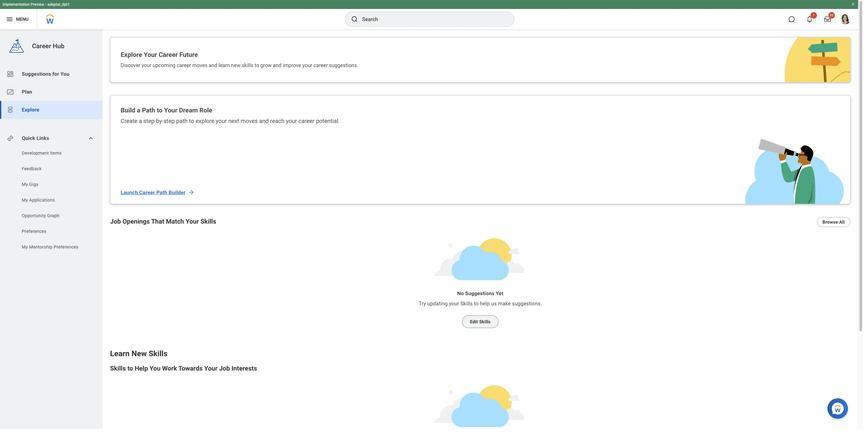 Task type: describe. For each thing, give the bounding box(es) containing it.
my applications link
[[21, 197, 87, 204]]

build
[[121, 107, 135, 114]]

graph
[[47, 213, 59, 219]]

0 horizontal spatial you
[[60, 71, 69, 77]]

close environment banner image
[[851, 2, 855, 6]]

your right reach in the left top of the page
[[286, 118, 297, 124]]

us
[[491, 301, 497, 307]]

path
[[176, 118, 188, 124]]

0 horizontal spatial career
[[32, 42, 51, 50]]

learn new skills
[[110, 350, 168, 359]]

learn
[[110, 350, 130, 359]]

justify image
[[6, 15, 13, 23]]

create
[[121, 118, 137, 124]]

feedback
[[22, 166, 42, 172]]

build a path to your dream role
[[121, 107, 212, 114]]

career for create a step-by-step path to explore your next moves and reach your career potential.
[[298, 118, 314, 124]]

learn
[[219, 62, 230, 68]]

your right discover
[[142, 62, 151, 68]]

onboarding home image
[[6, 88, 14, 96]]

launch career path builder
[[121, 190, 186, 196]]

no suggestions yet
[[457, 291, 503, 297]]

plan link
[[0, 83, 102, 101]]

search image
[[351, 15, 358, 23]]

suggestions for you
[[22, 71, 69, 77]]

browse all link
[[817, 217, 851, 228]]

list containing suggestions for you
[[0, 65, 102, 119]]

1 horizontal spatial suggestions.
[[512, 301, 542, 307]]

dream
[[179, 107, 198, 114]]

career inside button
[[139, 190, 155, 196]]

development
[[22, 151, 49, 156]]

by-
[[156, 118, 164, 124]]

suggestions for you link
[[0, 65, 102, 83]]

a for create
[[139, 118, 142, 124]]

help
[[480, 301, 490, 307]]

interests
[[231, 365, 257, 373]]

step-
[[143, 118, 156, 124]]

discover
[[121, 62, 140, 68]]

explore for explore
[[22, 107, 39, 113]]

items
[[50, 151, 62, 156]]

opportunity graph link
[[21, 213, 87, 219]]

implementation
[[3, 2, 30, 7]]

your down the no
[[449, 301, 459, 307]]

adeptai_dpt1
[[47, 2, 70, 7]]

discover your upcoming career moves and learn new skills to grow and improve your career suggestions.
[[121, 62, 358, 68]]

quick
[[22, 135, 35, 141]]

launch
[[121, 190, 138, 196]]

create a step-by-step path to explore your next moves and reach your career potential.
[[121, 118, 340, 124]]

notifications large image
[[806, 16, 813, 22]]

towards
[[178, 365, 203, 373]]

your up the upcoming
[[144, 51, 157, 59]]

link image
[[6, 135, 14, 142]]

openings
[[122, 218, 150, 226]]

your right improve
[[302, 62, 312, 68]]

my for my gigs
[[22, 182, 28, 187]]

browse
[[823, 220, 838, 225]]

explore for explore your career future
[[121, 51, 142, 59]]

grow
[[260, 62, 272, 68]]

your right towards
[[204, 365, 218, 373]]

1 button
[[803, 12, 817, 26]]

future
[[179, 51, 198, 59]]

path for a
[[142, 107, 155, 114]]

menu
[[16, 17, 29, 22]]

33 button
[[821, 12, 835, 26]]

a for build
[[137, 107, 140, 114]]

Search Workday  search field
[[362, 12, 501, 26]]

that
[[151, 218, 164, 226]]

0 vertical spatial suggestions.
[[329, 62, 358, 68]]

explore your career future
[[121, 51, 198, 59]]

edit skills
[[470, 320, 491, 325]]

1
[[813, 13, 815, 17]]

menu button
[[0, 9, 37, 29]]

upcoming
[[153, 62, 175, 68]]

new
[[132, 350, 147, 359]]

arrow right image
[[188, 189, 195, 196]]

suggestions inside "list"
[[22, 71, 51, 77]]

applications
[[29, 198, 55, 203]]



Task type: vqa. For each thing, say whether or not it's contained in the screenshot.
'a'
yes



Task type: locate. For each thing, give the bounding box(es) containing it.
chevron up small image
[[88, 135, 94, 142]]

opportunity graph
[[22, 213, 59, 219]]

no
[[457, 291, 464, 297]]

0 vertical spatial job
[[110, 218, 121, 226]]

feedback link
[[21, 166, 87, 172]]

0 vertical spatial my
[[22, 182, 28, 187]]

1 vertical spatial explore
[[22, 107, 39, 113]]

path left builder
[[156, 190, 167, 196]]

preferences down preferences link
[[54, 245, 78, 250]]

launch career path builder icon image
[[745, 139, 844, 204]]

match
[[166, 218, 184, 226]]

1 vertical spatial job
[[219, 365, 230, 373]]

0 horizontal spatial job
[[110, 218, 121, 226]]

you right help
[[150, 365, 161, 373]]

and right grow
[[273, 62, 281, 68]]

0 vertical spatial explore
[[121, 51, 142, 59]]

career
[[177, 62, 191, 68], [313, 62, 328, 68], [298, 118, 314, 124]]

1 horizontal spatial path
[[156, 190, 167, 196]]

1 horizontal spatial and
[[259, 118, 269, 124]]

work
[[162, 365, 177, 373]]

my
[[22, 182, 28, 187], [22, 198, 28, 203], [22, 245, 28, 250]]

1 my from the top
[[22, 182, 28, 187]]

3 my from the top
[[22, 245, 28, 250]]

2 vertical spatial my
[[22, 245, 28, 250]]

step
[[164, 118, 175, 124]]

browse all
[[823, 220, 845, 225]]

updating
[[427, 301, 448, 307]]

a left step-
[[139, 118, 142, 124]]

make
[[498, 301, 511, 307]]

0 horizontal spatial and
[[209, 62, 217, 68]]

job left openings in the bottom left of the page
[[110, 218, 121, 226]]

opportunity
[[22, 213, 46, 219]]

help
[[135, 365, 148, 373]]

quick links
[[22, 135, 49, 141]]

0 vertical spatial suggestions
[[22, 71, 51, 77]]

my for my applications
[[22, 198, 28, 203]]

all
[[839, 220, 845, 225]]

edit skills button
[[462, 316, 499, 329]]

0 vertical spatial path
[[142, 107, 155, 114]]

0 horizontal spatial suggestions.
[[329, 62, 358, 68]]

explore up discover
[[121, 51, 142, 59]]

0 vertical spatial a
[[137, 107, 140, 114]]

1 horizontal spatial preferences
[[54, 245, 78, 250]]

career left hub at the top left of page
[[32, 42, 51, 50]]

skills
[[242, 62, 253, 68]]

development items link
[[21, 150, 87, 156]]

hub
[[53, 42, 64, 50]]

your up step
[[164, 107, 177, 114]]

role
[[199, 107, 212, 114]]

skills inside button
[[479, 320, 491, 325]]

my left mentorship
[[22, 245, 28, 250]]

suggestions up try updating your skills to help us make suggestions.
[[465, 291, 494, 297]]

development items
[[22, 151, 62, 156]]

dashboard image
[[6, 70, 14, 78]]

2 horizontal spatial career
[[159, 51, 178, 59]]

job
[[110, 218, 121, 226], [219, 365, 230, 373]]

preferences link
[[21, 228, 87, 235]]

try updating your skills to help us make suggestions.
[[419, 301, 542, 307]]

my for my mentorship preferences
[[22, 245, 28, 250]]

your left 'next'
[[216, 118, 227, 124]]

edit
[[470, 320, 478, 325]]

0 vertical spatial moves
[[192, 62, 207, 68]]

preferences down the opportunity
[[22, 229, 47, 234]]

-
[[45, 2, 46, 7]]

moves
[[192, 62, 207, 68], [241, 118, 258, 124]]

improve
[[283, 62, 301, 68]]

0 horizontal spatial explore
[[22, 107, 39, 113]]

my left 'gigs'
[[22, 182, 28, 187]]

preview
[[31, 2, 44, 7]]

1 vertical spatial list
[[0, 150, 102, 252]]

yet
[[496, 291, 503, 297]]

1 vertical spatial my
[[22, 198, 28, 203]]

for
[[52, 71, 59, 77]]

my mentorship preferences link
[[21, 244, 87, 251]]

my gigs link
[[21, 181, 87, 188]]

gigs
[[29, 182, 38, 187]]

1 vertical spatial you
[[150, 365, 161, 373]]

2 horizontal spatial and
[[273, 62, 281, 68]]

0 horizontal spatial path
[[142, 107, 155, 114]]

1 vertical spatial moves
[[241, 118, 258, 124]]

1 horizontal spatial job
[[219, 365, 230, 373]]

plan
[[22, 89, 32, 95]]

you
[[60, 71, 69, 77], [150, 365, 161, 373]]

my applications
[[22, 198, 55, 203]]

0 horizontal spatial suggestions
[[22, 71, 51, 77]]

and left learn
[[209, 62, 217, 68]]

explore down plan
[[22, 107, 39, 113]]

my gigs
[[22, 182, 38, 187]]

1 horizontal spatial you
[[150, 365, 161, 373]]

your
[[144, 51, 157, 59], [164, 107, 177, 114], [186, 218, 199, 226], [204, 365, 218, 373]]

new
[[231, 62, 240, 68]]

1 horizontal spatial explore
[[121, 51, 142, 59]]

list containing development items
[[0, 150, 102, 252]]

my mentorship preferences
[[22, 245, 78, 250]]

suggestions
[[22, 71, 51, 77], [465, 291, 494, 297]]

implementation preview -   adeptai_dpt1
[[3, 2, 70, 7]]

and for moves
[[259, 118, 269, 124]]

career right improve
[[313, 62, 328, 68]]

0 vertical spatial you
[[60, 71, 69, 77]]

path
[[142, 107, 155, 114], [156, 190, 167, 196]]

33
[[830, 13, 834, 17]]

suggestions left for
[[22, 71, 51, 77]]

job left the interests
[[219, 365, 230, 373]]

path inside button
[[156, 190, 167, 196]]

1 vertical spatial suggestions.
[[512, 301, 542, 307]]

job openings that match your skills
[[110, 218, 216, 226]]

you right for
[[60, 71, 69, 77]]

career left potential. on the top of page
[[298, 118, 314, 124]]

preferences inside my mentorship preferences link
[[54, 245, 78, 250]]

links
[[37, 135, 49, 141]]

my down my gigs
[[22, 198, 28, 203]]

try
[[419, 301, 426, 307]]

next
[[228, 118, 239, 124]]

timeline milestone image
[[6, 106, 14, 114]]

1 list from the top
[[0, 65, 102, 119]]

0 vertical spatial list
[[0, 65, 102, 119]]

1 vertical spatial preferences
[[54, 245, 78, 250]]

moves right 'next'
[[241, 118, 258, 124]]

1 horizontal spatial suggestions
[[465, 291, 494, 297]]

launch career path builder button
[[121, 186, 195, 199]]

potential.
[[316, 118, 340, 124]]

mentorship
[[29, 245, 53, 250]]

career up the upcoming
[[159, 51, 178, 59]]

career right the launch
[[139, 190, 155, 196]]

1 vertical spatial a
[[139, 118, 142, 124]]

skills to help you work towards your job interests
[[110, 365, 257, 373]]

1 vertical spatial career
[[159, 51, 178, 59]]

moves down future
[[192, 62, 207, 68]]

2 my from the top
[[22, 198, 28, 203]]

path for career
[[156, 190, 167, 196]]

career for discover your upcoming career moves and learn new skills to grow and improve your career suggestions.
[[313, 62, 328, 68]]

list
[[0, 65, 102, 119], [0, 150, 102, 252]]

1 vertical spatial path
[[156, 190, 167, 196]]

builder
[[169, 190, 186, 196]]

your right match
[[186, 218, 199, 226]]

explore inside "link"
[[22, 107, 39, 113]]

1 horizontal spatial career
[[139, 190, 155, 196]]

your
[[142, 62, 151, 68], [302, 62, 312, 68], [216, 118, 227, 124], [286, 118, 297, 124], [449, 301, 459, 307]]

explore
[[196, 118, 214, 124]]

and left reach in the left top of the page
[[259, 118, 269, 124]]

a right build
[[137, 107, 140, 114]]

menu banner
[[0, 0, 858, 29]]

career
[[32, 42, 51, 50], [159, 51, 178, 59], [139, 190, 155, 196]]

explore link
[[0, 101, 102, 119]]

2 vertical spatial career
[[139, 190, 155, 196]]

1 horizontal spatial moves
[[241, 118, 258, 124]]

profile logan mcneil image
[[840, 14, 851, 26]]

0 vertical spatial preferences
[[22, 229, 47, 234]]

reach
[[270, 118, 284, 124]]

preferences inside preferences link
[[22, 229, 47, 234]]

and for grow
[[273, 62, 281, 68]]

0 horizontal spatial moves
[[192, 62, 207, 68]]

explore
[[121, 51, 142, 59], [22, 107, 39, 113]]

quick links element
[[6, 132, 97, 145]]

0 vertical spatial career
[[32, 42, 51, 50]]

0 horizontal spatial preferences
[[22, 229, 47, 234]]

career down future
[[177, 62, 191, 68]]

1 vertical spatial suggestions
[[465, 291, 494, 297]]

path up step-
[[142, 107, 155, 114]]

2 list from the top
[[0, 150, 102, 252]]

and
[[209, 62, 217, 68], [273, 62, 281, 68], [259, 118, 269, 124]]

a
[[137, 107, 140, 114], [139, 118, 142, 124]]

career hub
[[32, 42, 64, 50]]

inbox large image
[[824, 16, 831, 22]]



